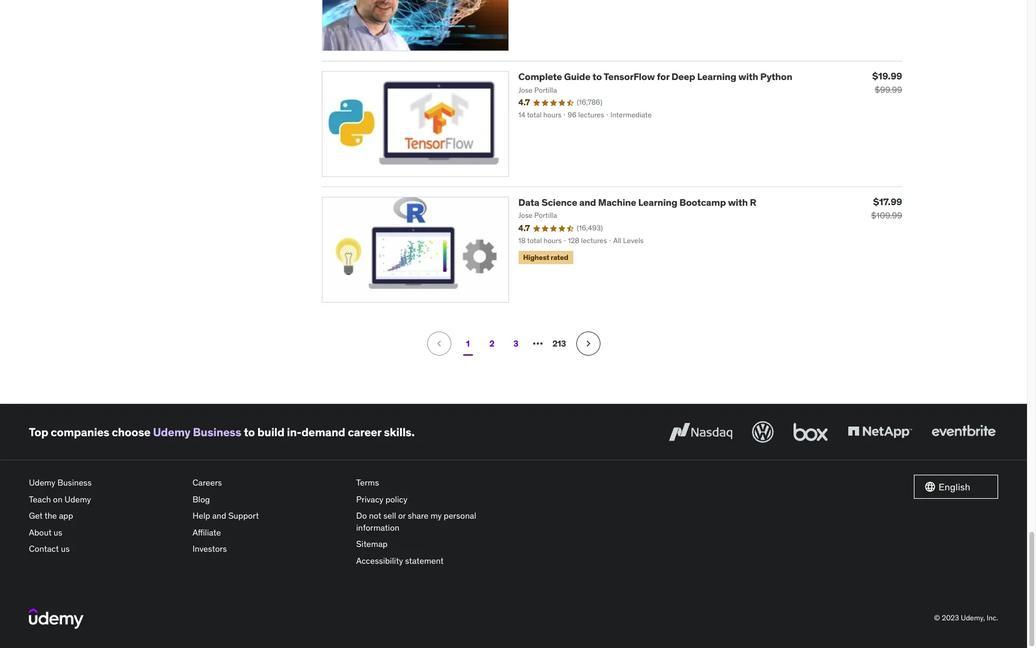 Task type: locate. For each thing, give the bounding box(es) containing it.
blog link
[[193, 491, 347, 508]]

business up on
[[57, 477, 92, 488]]

next page image
[[582, 338, 594, 350]]

statement
[[405, 555, 444, 566]]

accessibility
[[356, 555, 403, 566]]

us
[[54, 527, 62, 538], [61, 544, 70, 554]]

1 vertical spatial and
[[212, 510, 226, 521]]

3
[[514, 338, 518, 349]]

share
[[408, 510, 429, 521]]

and right science
[[579, 196, 596, 208]]

science
[[542, 196, 577, 208]]

0 horizontal spatial learning
[[638, 196, 678, 208]]

volkswagen image
[[750, 419, 776, 445]]

udemy right choose
[[153, 425, 190, 439]]

udemy,
[[961, 613, 985, 622]]

teach on udemy link
[[29, 491, 183, 508]]

the
[[45, 510, 57, 521]]

about
[[29, 527, 52, 538]]

us right contact
[[61, 544, 70, 554]]

business up careers
[[193, 425, 241, 439]]

1 horizontal spatial udemy
[[65, 494, 91, 505]]

$109.99
[[871, 210, 902, 221]]

skills.
[[384, 425, 415, 439]]

do
[[356, 510, 367, 521]]

0 horizontal spatial udemy
[[29, 477, 55, 488]]

0 vertical spatial business
[[193, 425, 241, 439]]

top companies choose udemy business to build in-demand career skills.
[[29, 425, 415, 439]]

1 horizontal spatial and
[[579, 196, 596, 208]]

0 vertical spatial with
[[738, 71, 758, 83]]

with
[[738, 71, 758, 83], [728, 196, 748, 208]]

nasdaq image
[[666, 419, 735, 445]]

netapp image
[[845, 419, 915, 445]]

2023
[[942, 613, 959, 622]]

with left r at the top right of page
[[728, 196, 748, 208]]

to left build at left bottom
[[244, 425, 255, 439]]

business
[[193, 425, 241, 439], [57, 477, 92, 488]]

guide
[[564, 71, 591, 83]]

terms privacy policy do not sell or share my personal information sitemap accessibility statement
[[356, 477, 476, 566]]

privacy policy link
[[356, 491, 510, 508]]

information
[[356, 522, 400, 533]]

learning right machine at the top right
[[638, 196, 678, 208]]

for
[[657, 71, 670, 83]]

1 vertical spatial udemy business link
[[29, 475, 183, 491]]

udemy up teach at the left bottom
[[29, 477, 55, 488]]

0 vertical spatial udemy
[[153, 425, 190, 439]]

business inside udemy business teach on udemy get the app about us contact us
[[57, 477, 92, 488]]

0 horizontal spatial to
[[244, 425, 255, 439]]

udemy business link
[[153, 425, 241, 439], [29, 475, 183, 491]]

tensorflow
[[604, 71, 655, 83]]

affiliate
[[193, 527, 221, 538]]

inc.
[[987, 613, 998, 622]]

0 horizontal spatial and
[[212, 510, 226, 521]]

not
[[369, 510, 381, 521]]

0 vertical spatial learning
[[697, 71, 736, 83]]

choose
[[112, 425, 150, 439]]

r
[[750, 196, 757, 208]]

udemy
[[153, 425, 190, 439], [29, 477, 55, 488], [65, 494, 91, 505]]

terms link
[[356, 475, 510, 491]]

complete guide to tensorflow for deep learning with python link
[[518, 71, 792, 83]]

1 horizontal spatial learning
[[697, 71, 736, 83]]

learning right deep
[[697, 71, 736, 83]]

2 horizontal spatial udemy
[[153, 425, 190, 439]]

help and support link
[[193, 508, 347, 525]]

and right help
[[212, 510, 226, 521]]

to
[[593, 71, 602, 83], [244, 425, 255, 439]]

sell
[[383, 510, 396, 521]]

udemy business link up get the app link
[[29, 475, 183, 491]]

career
[[348, 425, 381, 439]]

udemy business link up careers
[[153, 425, 241, 439]]

blog
[[193, 494, 210, 505]]

on
[[53, 494, 62, 505]]

with left python
[[738, 71, 758, 83]]

privacy
[[356, 494, 383, 505]]

0 vertical spatial and
[[579, 196, 596, 208]]

machine
[[598, 196, 636, 208]]

build
[[257, 425, 285, 439]]

learning
[[697, 71, 736, 83], [638, 196, 678, 208]]

$17.99 $109.99
[[871, 196, 902, 221]]

1 vertical spatial business
[[57, 477, 92, 488]]

terms
[[356, 477, 379, 488]]

0 horizontal spatial business
[[57, 477, 92, 488]]

1 horizontal spatial to
[[593, 71, 602, 83]]

previous page image
[[433, 338, 445, 350]]

and
[[579, 196, 596, 208], [212, 510, 226, 521]]

companies
[[51, 425, 109, 439]]

1 horizontal spatial business
[[193, 425, 241, 439]]

udemy right on
[[65, 494, 91, 505]]

sitemap
[[356, 539, 388, 550]]

to right the guide at the top of the page
[[593, 71, 602, 83]]

1 vertical spatial to
[[244, 425, 255, 439]]

data science and machine learning bootcamp with r
[[518, 196, 757, 208]]

us right about in the bottom left of the page
[[54, 527, 62, 538]]

2 vertical spatial udemy
[[65, 494, 91, 505]]

contact
[[29, 544, 59, 554]]

0 vertical spatial us
[[54, 527, 62, 538]]

1 vertical spatial learning
[[638, 196, 678, 208]]



Task type: describe. For each thing, give the bounding box(es) containing it.
0 vertical spatial to
[[593, 71, 602, 83]]

© 2023 udemy, inc.
[[934, 613, 998, 622]]

$99.99
[[875, 85, 902, 95]]

english button
[[914, 475, 998, 499]]

help
[[193, 510, 210, 521]]

investors link
[[193, 541, 347, 558]]

small image
[[924, 481, 936, 493]]

app
[[59, 510, 73, 521]]

careers
[[193, 477, 222, 488]]

policy
[[386, 494, 408, 505]]

personal
[[444, 510, 476, 521]]

in-
[[287, 425, 301, 439]]

or
[[398, 510, 406, 521]]

$17.99
[[873, 196, 902, 208]]

©
[[934, 613, 940, 622]]

my
[[431, 510, 442, 521]]

udemy image
[[29, 608, 84, 629]]

complete
[[518, 71, 562, 83]]

affiliate link
[[193, 525, 347, 541]]

do not sell or share my personal information button
[[356, 508, 510, 536]]

investors
[[193, 544, 227, 554]]

get the app link
[[29, 508, 183, 525]]

support
[[228, 510, 259, 521]]

$19.99 $99.99
[[872, 70, 902, 95]]

careers link
[[193, 475, 347, 491]]

1 vertical spatial us
[[61, 544, 70, 554]]

$19.99
[[872, 70, 902, 82]]

1
[[466, 338, 470, 349]]

data science and machine learning bootcamp with r link
[[518, 196, 757, 208]]

english
[[939, 481, 971, 493]]

get
[[29, 510, 43, 521]]

1 vertical spatial udemy
[[29, 477, 55, 488]]

2
[[489, 338, 494, 349]]

3 link
[[504, 332, 528, 356]]

udemy business teach on udemy get the app about us contact us
[[29, 477, 92, 554]]

demand
[[301, 425, 345, 439]]

contact us link
[[29, 541, 183, 558]]

about us link
[[29, 525, 183, 541]]

1 link
[[456, 332, 480, 356]]

top
[[29, 425, 48, 439]]

ellipsis image
[[530, 336, 545, 351]]

data
[[518, 196, 540, 208]]

213
[[553, 338, 566, 349]]

sitemap link
[[356, 536, 510, 553]]

bootcamp
[[680, 196, 726, 208]]

complete guide to tensorflow for deep learning with python
[[518, 71, 792, 83]]

eventbrite image
[[929, 419, 998, 445]]

and inside careers blog help and support affiliate investors
[[212, 510, 226, 521]]

python
[[760, 71, 792, 83]]

0 vertical spatial udemy business link
[[153, 425, 241, 439]]

deep
[[672, 71, 695, 83]]

accessibility statement link
[[356, 553, 510, 570]]

careers blog help and support affiliate investors
[[193, 477, 259, 554]]

teach
[[29, 494, 51, 505]]

box image
[[791, 419, 831, 445]]

2 link
[[480, 332, 504, 356]]

1 vertical spatial with
[[728, 196, 748, 208]]



Task type: vqa. For each thing, say whether or not it's contained in the screenshot.
Teach at left bottom
yes



